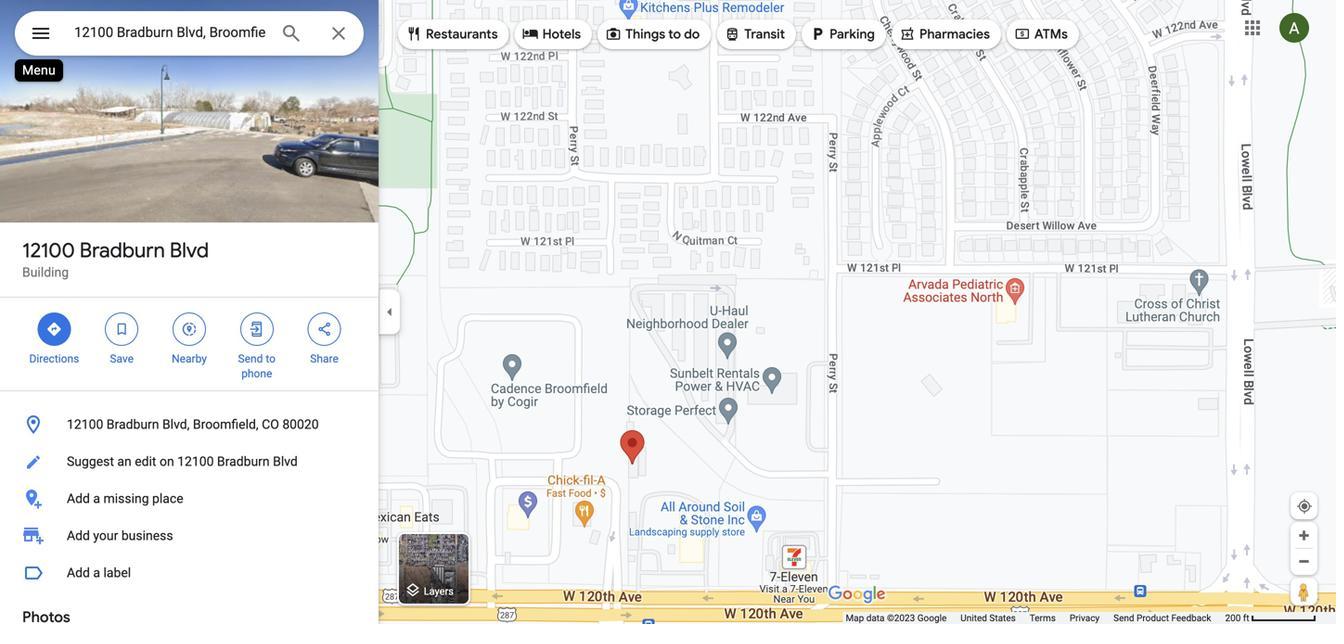 Task type: locate. For each thing, give the bounding box(es) containing it.
1 vertical spatial a
[[93, 566, 100, 581]]

ft
[[1244, 613, 1250, 624]]

0 horizontal spatial to
[[266, 353, 276, 366]]

blvd down co
[[273, 454, 298, 470]]

12100 up suggest at the left bottom of page
[[67, 417, 103, 433]]

states
[[990, 613, 1016, 624]]

None field
[[74, 21, 265, 44]]

add
[[67, 491, 90, 507], [67, 529, 90, 544], [67, 566, 90, 581]]

send inside send to phone
[[238, 353, 263, 366]]

2 vertical spatial add
[[67, 566, 90, 581]]

a
[[93, 491, 100, 507], [93, 566, 100, 581]]

blvd inside 12100 bradburn blvd building
[[170, 238, 209, 264]]

1 horizontal spatial blvd
[[273, 454, 298, 470]]

terms
[[1030, 613, 1056, 624]]

to inside send to phone
[[266, 353, 276, 366]]

do
[[684, 26, 700, 43]]

12100 right "on"
[[177, 454, 214, 470]]

transit
[[745, 26, 785, 43]]

things
[[626, 26, 666, 43]]

none field inside 12100 bradburn blvd, broomfield, co 80020 field
[[74, 21, 265, 44]]


[[113, 319, 130, 340]]

send for send to phone
[[238, 353, 263, 366]]

0 vertical spatial a
[[93, 491, 100, 507]]

bradburn up an
[[107, 417, 159, 433]]

0 vertical spatial send
[[238, 353, 263, 366]]

blvd,
[[162, 417, 190, 433]]

 restaurants
[[406, 24, 498, 44]]

0 vertical spatial blvd
[[170, 238, 209, 264]]

blvd
[[170, 238, 209, 264], [273, 454, 298, 470]]

blvd up 
[[170, 238, 209, 264]]

united states
[[961, 613, 1016, 624]]

place
[[152, 491, 183, 507]]

1 vertical spatial send
[[1114, 613, 1135, 624]]

zoom out image
[[1298, 555, 1312, 569]]


[[522, 24, 539, 44]]

a left label
[[93, 566, 100, 581]]

share
[[310, 353, 339, 366]]

0 horizontal spatial send
[[238, 353, 263, 366]]

restaurants
[[426, 26, 498, 43]]


[[809, 24, 826, 44]]

footer inside google maps element
[[846, 613, 1226, 625]]

0 vertical spatial bradburn
[[80, 238, 165, 264]]


[[724, 24, 741, 44]]

footer containing map data ©2023 google
[[846, 613, 1226, 625]]

12100 up building
[[22, 238, 75, 264]]


[[406, 24, 422, 44]]

suggest
[[67, 454, 114, 470]]

to up phone
[[266, 353, 276, 366]]

1 add from the top
[[67, 491, 90, 507]]

12100 inside 12100 bradburn blvd building
[[22, 238, 75, 264]]

map data ©2023 google
[[846, 613, 947, 624]]

bradburn for blvd
[[80, 238, 165, 264]]

to
[[669, 26, 681, 43], [266, 353, 276, 366]]

 search field
[[15, 11, 364, 59]]

label
[[103, 566, 131, 581]]

parking
[[830, 26, 875, 43]]

12100 for blvd
[[22, 238, 75, 264]]

1 horizontal spatial to
[[669, 26, 681, 43]]

1 vertical spatial 12100
[[67, 417, 103, 433]]

1 horizontal spatial send
[[1114, 613, 1135, 624]]

bradburn inside 12100 bradburn blvd building
[[80, 238, 165, 264]]

missing
[[103, 491, 149, 507]]

an
[[117, 454, 132, 470]]

send for send product feedback
[[1114, 613, 1135, 624]]

google
[[918, 613, 947, 624]]

send product feedback button
[[1114, 613, 1212, 625]]

a left missing
[[93, 491, 100, 507]]

your
[[93, 529, 118, 544]]

add left your
[[67, 529, 90, 544]]

bradburn down the broomfield,
[[217, 454, 270, 470]]

send left product
[[1114, 613, 1135, 624]]

suggest an edit on 12100 bradburn blvd
[[67, 454, 298, 470]]

1 vertical spatial add
[[67, 529, 90, 544]]

add down suggest at the left bottom of page
[[67, 491, 90, 507]]

0 horizontal spatial blvd
[[170, 238, 209, 264]]

add inside add your business link
[[67, 529, 90, 544]]

add for add your business
[[67, 529, 90, 544]]

 hotels
[[522, 24, 581, 44]]

add left label
[[67, 566, 90, 581]]

footer
[[846, 613, 1226, 625]]

send inside button
[[1114, 613, 1135, 624]]

0 vertical spatial to
[[669, 26, 681, 43]]

united states button
[[961, 613, 1016, 625]]

united
[[961, 613, 988, 624]]

to left 'do'
[[669, 26, 681, 43]]

1 vertical spatial blvd
[[273, 454, 298, 470]]

a for missing
[[93, 491, 100, 507]]

2 vertical spatial bradburn
[[217, 454, 270, 470]]

add your business link
[[0, 518, 379, 555]]

bradburn up 
[[80, 238, 165, 264]]


[[46, 319, 63, 340]]

suggest an edit on 12100 bradburn blvd button
[[0, 444, 379, 481]]

12100 bradburn blvd building
[[22, 238, 209, 280]]

bradburn
[[80, 238, 165, 264], [107, 417, 159, 433], [217, 454, 270, 470]]

1 vertical spatial to
[[266, 353, 276, 366]]

send
[[238, 353, 263, 366], [1114, 613, 1135, 624]]

add a missing place
[[67, 491, 183, 507]]

12100
[[22, 238, 75, 264], [67, 417, 103, 433], [177, 454, 214, 470]]

add inside the add a label button
[[67, 566, 90, 581]]

hotels
[[543, 26, 581, 43]]


[[249, 319, 265, 340]]

add inside add a missing place button
[[67, 491, 90, 507]]

save
[[110, 353, 134, 366]]

0 vertical spatial 12100
[[22, 238, 75, 264]]

send product feedback
[[1114, 613, 1212, 624]]

2 add from the top
[[67, 529, 90, 544]]


[[30, 20, 52, 47]]

2 a from the top
[[93, 566, 100, 581]]

1 a from the top
[[93, 491, 100, 507]]

co
[[262, 417, 279, 433]]


[[899, 24, 916, 44]]

directions
[[29, 353, 79, 366]]

product
[[1137, 613, 1170, 624]]

3 add from the top
[[67, 566, 90, 581]]

send up phone
[[238, 353, 263, 366]]

building
[[22, 265, 69, 280]]

1 vertical spatial bradburn
[[107, 417, 159, 433]]

 things to do
[[605, 24, 700, 44]]

12100 for blvd,
[[67, 417, 103, 433]]

80020
[[282, 417, 319, 433]]

0 vertical spatial add
[[67, 491, 90, 507]]

zoom in image
[[1298, 529, 1312, 543]]

business
[[121, 529, 173, 544]]

12100 bradburn blvd, broomfield, co 80020 button
[[0, 407, 379, 444]]



Task type: vqa. For each thing, say whether or not it's contained in the screenshot.


Task type: describe. For each thing, give the bounding box(es) containing it.
show street view coverage image
[[1291, 578, 1318, 606]]

on
[[160, 454, 174, 470]]

collapse side panel image
[[380, 302, 400, 323]]

data
[[867, 613, 885, 624]]

pharmacies
[[920, 26, 990, 43]]

broomfield,
[[193, 417, 259, 433]]

layers
[[424, 586, 454, 598]]

edit
[[135, 454, 156, 470]]

privacy button
[[1070, 613, 1100, 625]]


[[181, 319, 198, 340]]

terms button
[[1030, 613, 1056, 625]]

show your location image
[[1297, 498, 1313, 515]]

google maps element
[[0, 0, 1337, 625]]

200 ft button
[[1226, 613, 1317, 624]]

12100 bradburn blvd main content
[[0, 0, 379, 625]]

2 vertical spatial 12100
[[177, 454, 214, 470]]

 parking
[[809, 24, 875, 44]]

add a label button
[[0, 555, 379, 592]]

 transit
[[724, 24, 785, 44]]

a for label
[[93, 566, 100, 581]]

add for add a missing place
[[67, 491, 90, 507]]

phone
[[242, 368, 272, 381]]

 button
[[15, 11, 67, 59]]

add a missing place button
[[0, 481, 379, 518]]


[[1014, 24, 1031, 44]]

 pharmacies
[[899, 24, 990, 44]]

add a label
[[67, 566, 131, 581]]

actions for 12100 bradburn blvd region
[[0, 298, 379, 391]]


[[316, 319, 333, 340]]

 atms
[[1014, 24, 1068, 44]]

send to phone
[[238, 353, 276, 381]]

12100 Bradburn Blvd, Broomfield, CO 80020 field
[[15, 11, 364, 56]]

to inside  things to do
[[669, 26, 681, 43]]

blvd inside 'suggest an edit on 12100 bradburn blvd' button
[[273, 454, 298, 470]]

12100 bradburn blvd, broomfield, co 80020
[[67, 417, 319, 433]]

google account: angela cha  
(angela.cha@adept.ai) image
[[1280, 13, 1310, 43]]

bradburn for blvd,
[[107, 417, 159, 433]]

atms
[[1035, 26, 1068, 43]]

add your business
[[67, 529, 173, 544]]

privacy
[[1070, 613, 1100, 624]]


[[605, 24, 622, 44]]

map
[[846, 613, 864, 624]]

©2023
[[887, 613, 915, 624]]

nearby
[[172, 353, 207, 366]]

200 ft
[[1226, 613, 1250, 624]]

add for add a label
[[67, 566, 90, 581]]

200
[[1226, 613, 1241, 624]]

feedback
[[1172, 613, 1212, 624]]



